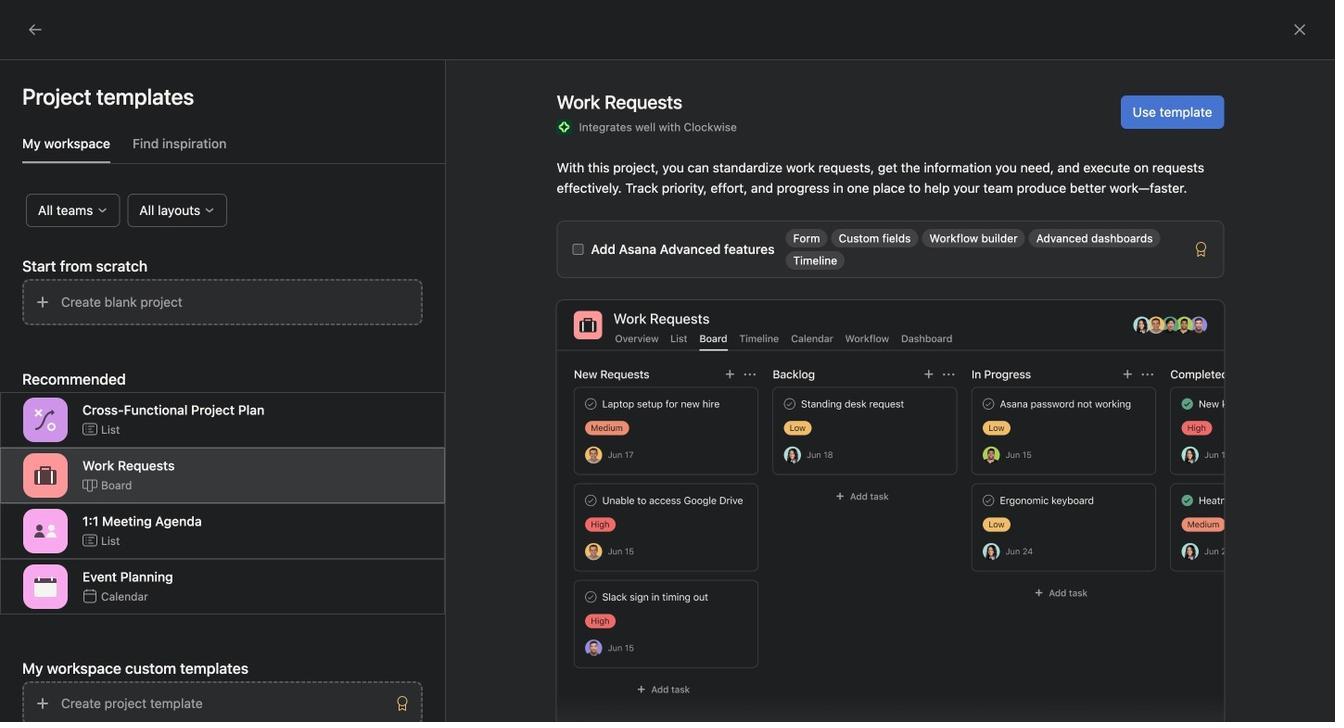 Task type: describe. For each thing, give the bounding box(es) containing it.
at mention image
[[944, 682, 959, 697]]

event planning image
[[34, 576, 57, 598]]

rocket image
[[1066, 338, 1088, 360]]

projects element
[[0, 362, 223, 458]]

Add subject text field
[[835, 320, 1299, 346]]

0 vertical spatial list item
[[810, 321, 1047, 378]]

cross-functional project plan image
[[34, 409, 57, 431]]

hide sidebar image
[[24, 15, 39, 30]]

add profile photo image
[[276, 276, 320, 321]]



Task type: locate. For each thing, give the bounding box(es) containing it.
toolbar
[[850, 676, 969, 703]]

dialog
[[835, 263, 1299, 723]]

1 horizontal spatial list item
[[810, 321, 1047, 378]]

line_and_symbols image
[[828, 405, 851, 427]]

go back image
[[28, 22, 43, 37]]

Type the name of a team, a project, or people text field
[[886, 363, 1266, 385]]

tab list
[[22, 134, 445, 164]]

insights element
[[0, 169, 223, 295]]

list item
[[810, 321, 1047, 378], [253, 389, 772, 423]]

global element
[[0, 45, 223, 157]]

1:1 meeting agenda image
[[34, 520, 57, 543]]

0 horizontal spatial list item
[[253, 389, 772, 423]]

work requests image
[[34, 465, 57, 487]]

expand popout to full screen image
[[1204, 276, 1219, 291]]

None checkbox
[[573, 244, 584, 255]]

1 vertical spatial list item
[[253, 389, 772, 423]]

clockwise image
[[557, 120, 572, 135]]

close image
[[1293, 22, 1308, 37]]



Task type: vqa. For each thing, say whether or not it's contained in the screenshot.
Close icon
yes



